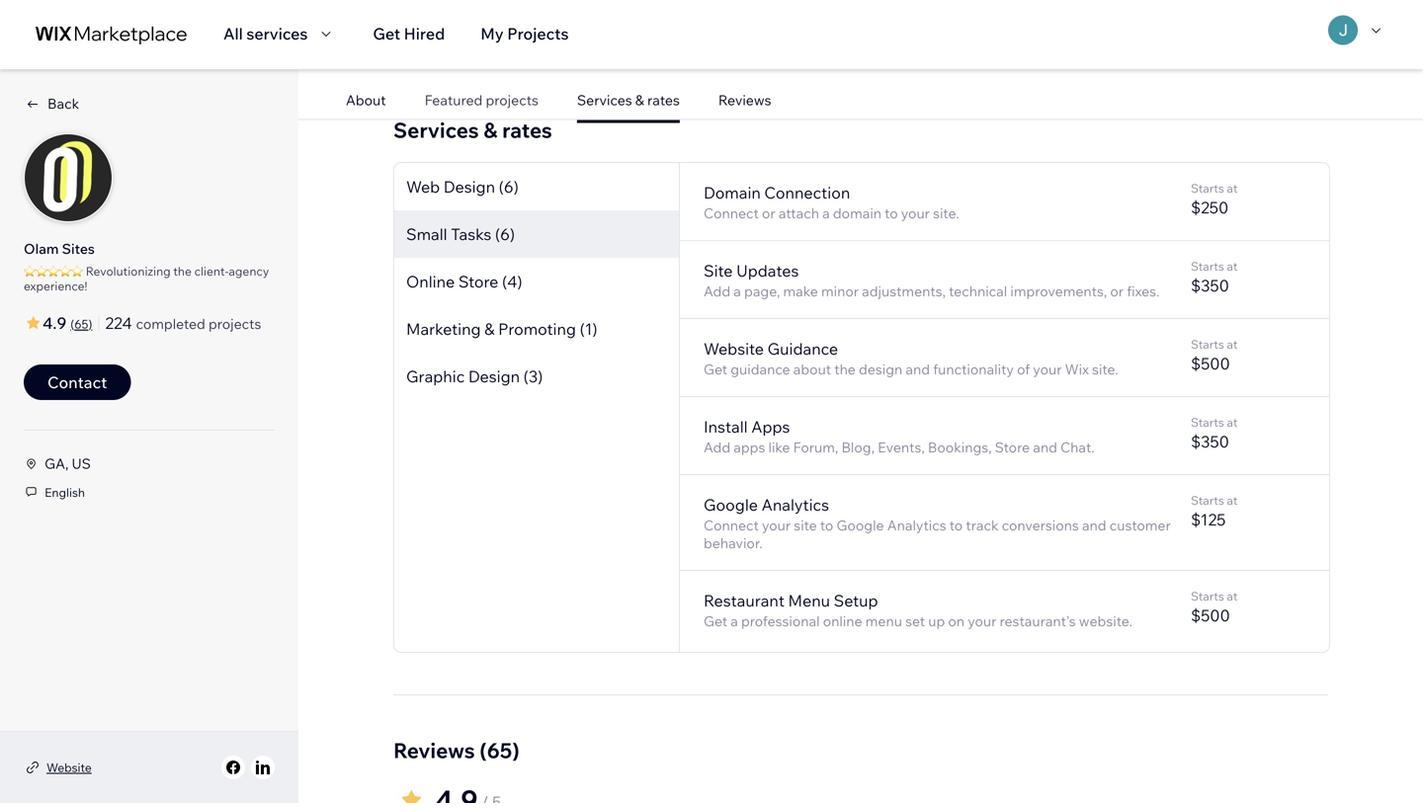 Task type: describe. For each thing, give the bounding box(es) containing it.
0 vertical spatial store
[[458, 272, 499, 292]]

my
[[481, 24, 504, 43]]

small
[[406, 224, 447, 244]]

behavior.
[[704, 535, 763, 552]]

about
[[346, 91, 386, 109]]

online store (4)
[[406, 272, 522, 292]]

your inside google analytics connect your site to google analytics to track conversions and customer behavior.
[[762, 517, 791, 534]]

at for website guidance
[[1227, 337, 1238, 352]]

projects inside 224 completed projects
[[209, 315, 261, 333]]

up
[[928, 613, 945, 630]]

us
[[72, 455, 91, 472]]

johnsmith43233 image
[[1328, 15, 1358, 45]]

2 vertical spatial &
[[484, 319, 495, 339]]

events,
[[878, 439, 925, 456]]

adjustments,
[[862, 283, 946, 300]]

setup
[[834, 591, 878, 611]]

minor
[[821, 283, 859, 300]]

google analytics connect your site to google analytics to track conversions and customer behavior.
[[704, 495, 1171, 552]]

(1)
[[580, 319, 598, 339]]

contact button
[[24, 365, 131, 400]]

my projects link
[[481, 22, 569, 45]]

client-
[[194, 264, 229, 279]]

marketing & promoting (1)
[[406, 319, 598, 339]]

experience!
[[24, 279, 87, 294]]

updates
[[736, 261, 799, 281]]

featured projects
[[425, 91, 539, 109]]

apps
[[751, 417, 790, 437]]

starts at $250
[[1191, 181, 1238, 218]]

0 vertical spatial projects
[[486, 91, 539, 109]]

completed
[[136, 315, 205, 333]]

reviews (65)
[[393, 738, 520, 764]]

1 vertical spatial analytics
[[887, 517, 947, 534]]

of
[[1017, 361, 1030, 378]]

at for google analytics
[[1227, 493, 1238, 508]]

domain connection connect or attach a domain to your site.
[[704, 183, 959, 222]]

like
[[769, 439, 790, 456]]

0 horizontal spatial analytics
[[762, 495, 829, 515]]

1 horizontal spatial services & rates
[[577, 91, 680, 109]]

featured
[[425, 91, 483, 109]]

promoting
[[498, 319, 576, 339]]

chat.
[[1061, 439, 1095, 456]]

your inside domain connection connect or attach a domain to your site.
[[901, 205, 930, 222]]

menu
[[866, 613, 902, 630]]

224
[[105, 313, 132, 333]]

online
[[823, 613, 863, 630]]

reviews for reviews (65)
[[393, 738, 475, 764]]

0 vertical spatial get
[[373, 24, 400, 43]]

online
[[406, 272, 455, 292]]

set
[[905, 613, 925, 630]]

the inside website guidance get guidance about the design and functionality of your wix site.
[[834, 361, 856, 378]]

a inside site updates add a page, make minor adjustments, technical improvements, or fixes.
[[734, 283, 741, 300]]

starts for site updates
[[1191, 259, 1224, 274]]

get hired
[[373, 24, 445, 43]]

restaurant
[[704, 591, 785, 611]]

marketing
[[406, 319, 481, 339]]

back button
[[24, 95, 79, 113]]

design for (3)
[[468, 367, 520, 387]]

$250
[[1191, 198, 1229, 218]]

web design (6)
[[406, 177, 519, 197]]

services & rates link
[[577, 91, 680, 109]]

at for site updates
[[1227, 259, 1238, 274]]

guidance
[[768, 339, 838, 359]]

0 horizontal spatial services & rates
[[393, 117, 552, 143]]

connect for google
[[704, 517, 759, 534]]

$350 for install apps
[[1191, 432, 1229, 452]]

revolutionizing
[[86, 264, 171, 279]]

web
[[406, 177, 440, 197]]

website.
[[1079, 613, 1133, 630]]

design
[[859, 361, 903, 378]]

install apps add apps like forum, blog, events, bookings, store and chat.
[[704, 417, 1095, 456]]

starts at $350 for updates
[[1191, 259, 1238, 296]]

domain
[[833, 205, 882, 222]]

site
[[794, 517, 817, 534]]

restaurant menu setup get a professional online menu set up on your restaurant's website.
[[704, 591, 1133, 630]]

ga, us
[[45, 455, 91, 472]]

or inside site updates add a page, make minor adjustments, technical improvements, or fixes.
[[1110, 283, 1124, 300]]

about link
[[346, 91, 386, 109]]

224 completed projects
[[105, 313, 261, 333]]

1 vertical spatial google
[[837, 517, 884, 534]]

at for install apps
[[1227, 415, 1238, 430]]

and inside website guidance get guidance about the design and functionality of your wix site.
[[906, 361, 930, 378]]

at for domain connection
[[1227, 181, 1238, 196]]

all services button
[[223, 22, 337, 45]]

connect for domain
[[704, 205, 759, 222]]

or inside domain connection connect or attach a domain to your site.
[[762, 205, 776, 222]]

starts for restaurant menu setup
[[1191, 589, 1224, 604]]

menu
[[788, 591, 830, 611]]

(3)
[[524, 367, 543, 387]]

starts for google analytics
[[1191, 493, 1224, 508]]

site. inside domain connection connect or attach a domain to your site.
[[933, 205, 959, 222]]

(4)
[[502, 272, 522, 292]]

your inside website guidance get guidance about the design and functionality of your wix site.
[[1033, 361, 1062, 378]]

on
[[948, 613, 965, 630]]

customer
[[1110, 517, 1171, 534]]

all
[[223, 24, 243, 43]]

add for install apps
[[704, 439, 731, 456]]

)
[[88, 317, 92, 332]]

sites
[[62, 240, 95, 257]]

technical
[[949, 283, 1007, 300]]

$350 for site updates
[[1191, 276, 1229, 296]]

⭐⭐⭐⭐⭐
[[24, 264, 83, 279]]



Task type: vqa. For each thing, say whether or not it's contained in the screenshot.


Task type: locate. For each thing, give the bounding box(es) containing it.
rates down featured projects "link"
[[502, 117, 552, 143]]

$125
[[1191, 510, 1226, 530]]

1 $350 from the top
[[1191, 276, 1229, 296]]

1 vertical spatial get
[[704, 361, 728, 378]]

1 vertical spatial $350
[[1191, 432, 1229, 452]]

google right site
[[837, 517, 884, 534]]

0 horizontal spatial or
[[762, 205, 776, 222]]

2 at from the top
[[1227, 259, 1238, 274]]

4 starts from the top
[[1191, 415, 1224, 430]]

get inside website guidance get guidance about the design and functionality of your wix site.
[[704, 361, 728, 378]]

$350 right the fixes.
[[1191, 276, 1229, 296]]

services
[[247, 24, 308, 43]]

0 vertical spatial add
[[704, 283, 731, 300]]

design left (3) at left top
[[468, 367, 520, 387]]

1 horizontal spatial website
[[704, 339, 764, 359]]

2 starts from the top
[[1191, 259, 1224, 274]]

2 starts at $350 from the top
[[1191, 415, 1238, 452]]

a down restaurant in the bottom of the page
[[731, 613, 738, 630]]

starts at $500 for website guidance
[[1191, 337, 1238, 374]]

starts
[[1191, 181, 1224, 196], [1191, 259, 1224, 274], [1191, 337, 1224, 352], [1191, 415, 1224, 430], [1191, 493, 1224, 508], [1191, 589, 1224, 604]]

add inside site updates add a page, make minor adjustments, technical improvements, or fixes.
[[704, 283, 731, 300]]

4 at from the top
[[1227, 415, 1238, 430]]

my projects
[[481, 24, 569, 43]]

store
[[458, 272, 499, 292], [995, 439, 1030, 456]]

0 vertical spatial (6)
[[499, 177, 519, 197]]

1 horizontal spatial projects
[[486, 91, 539, 109]]

get inside restaurant menu setup get a professional online menu set up on your restaurant's website.
[[704, 613, 728, 630]]

contact
[[47, 373, 107, 392]]

starts at $500 for restaurant menu setup
[[1191, 589, 1238, 626]]

starts for install apps
[[1191, 415, 1224, 430]]

connect inside google analytics connect your site to google analytics to track conversions and customer behavior.
[[704, 517, 759, 534]]

0 vertical spatial services & rates
[[577, 91, 680, 109]]

1 vertical spatial website
[[46, 761, 92, 775]]

and right design
[[906, 361, 930, 378]]

graphic design (3)
[[406, 367, 543, 387]]

1 vertical spatial store
[[995, 439, 1030, 456]]

to right domain
[[885, 205, 898, 222]]

1 horizontal spatial analytics
[[887, 517, 947, 534]]

1 $500 from the top
[[1191, 354, 1230, 374]]

0 horizontal spatial reviews
[[393, 738, 475, 764]]

your right on
[[968, 613, 997, 630]]

3 starts from the top
[[1191, 337, 1224, 352]]

ga,
[[45, 455, 69, 472]]

1 vertical spatial site.
[[1092, 361, 1119, 378]]

google up behavior.
[[704, 495, 758, 515]]

site. inside website guidance get guidance about the design and functionality of your wix site.
[[1092, 361, 1119, 378]]

tasks
[[451, 224, 492, 244]]

1 vertical spatial &
[[484, 117, 498, 143]]

add down install
[[704, 439, 731, 456]]

1 horizontal spatial services
[[577, 91, 632, 109]]

and left 'customer'
[[1082, 517, 1107, 534]]

0 vertical spatial $350
[[1191, 276, 1229, 296]]

reviews link
[[718, 91, 771, 109]]

0 vertical spatial google
[[704, 495, 758, 515]]

site.
[[933, 205, 959, 222], [1092, 361, 1119, 378]]

1 horizontal spatial reviews
[[718, 91, 771, 109]]

back
[[47, 95, 79, 112]]

store inside install apps add apps like forum, blog, events, bookings, store and chat.
[[995, 439, 1030, 456]]

the inside olam sites ⭐⭐⭐⭐⭐ revolutionizing the client-agency experience!
[[173, 264, 192, 279]]

1 horizontal spatial store
[[995, 439, 1030, 456]]

and left chat.
[[1033, 439, 1058, 456]]

0 vertical spatial &
[[635, 91, 644, 109]]

starts at $350 up starts at $125
[[1191, 415, 1238, 452]]

your right of
[[1033, 361, 1062, 378]]

google
[[704, 495, 758, 515], [837, 517, 884, 534]]

reviews for reviews
[[718, 91, 771, 109]]

0 vertical spatial or
[[762, 205, 776, 222]]

to inside domain connection connect or attach a domain to your site.
[[885, 205, 898, 222]]

to right site
[[820, 517, 834, 534]]

get left hired
[[373, 24, 400, 43]]

improvements,
[[1011, 283, 1107, 300]]

reviews left (65)
[[393, 738, 475, 764]]

website for website
[[46, 761, 92, 775]]

small tasks (6)
[[406, 224, 515, 244]]

the left client-
[[173, 264, 192, 279]]

a
[[822, 205, 830, 222], [734, 283, 741, 300], [731, 613, 738, 630]]

6 starts from the top
[[1191, 589, 1224, 604]]

connect down domain at the top of the page
[[704, 205, 759, 222]]

2 vertical spatial get
[[704, 613, 728, 630]]

2 $350 from the top
[[1191, 432, 1229, 452]]

1 at from the top
[[1227, 181, 1238, 196]]

get
[[373, 24, 400, 43], [704, 361, 728, 378], [704, 613, 728, 630]]

guidance
[[731, 361, 790, 378]]

projects
[[486, 91, 539, 109], [209, 315, 261, 333]]

0 horizontal spatial rates
[[502, 117, 552, 143]]

0 horizontal spatial services
[[393, 117, 479, 143]]

page,
[[744, 283, 780, 300]]

(6) up small tasks (6)
[[499, 177, 519, 197]]

add down site
[[704, 283, 731, 300]]

65
[[74, 317, 88, 332]]

reviews
[[718, 91, 771, 109], [393, 738, 475, 764]]

(6) for small tasks (6)
[[495, 224, 515, 244]]

1 starts from the top
[[1191, 181, 1224, 196]]

the right about
[[834, 361, 856, 378]]

0 horizontal spatial store
[[458, 272, 499, 292]]

1 horizontal spatial or
[[1110, 283, 1124, 300]]

starts for domain connection
[[1191, 181, 1224, 196]]

install
[[704, 417, 748, 437]]

rates left reviews "link"
[[647, 91, 680, 109]]

6 at from the top
[[1227, 589, 1238, 604]]

featured projects link
[[425, 91, 539, 109]]

0 horizontal spatial site.
[[933, 205, 959, 222]]

2 horizontal spatial to
[[950, 517, 963, 534]]

1 horizontal spatial the
[[834, 361, 856, 378]]

at for restaurant menu setup
[[1227, 589, 1238, 604]]

design right web
[[444, 177, 495, 197]]

get hired link
[[373, 22, 445, 45]]

reviews up domain at the top of the page
[[718, 91, 771, 109]]

forum,
[[793, 439, 838, 456]]

(
[[70, 317, 74, 332]]

1 vertical spatial add
[[704, 439, 731, 456]]

0 vertical spatial services
[[577, 91, 632, 109]]

1 vertical spatial rates
[[502, 117, 552, 143]]

about
[[793, 361, 831, 378]]

attach
[[779, 205, 819, 222]]

0 vertical spatial a
[[822, 205, 830, 222]]

or
[[762, 205, 776, 222], [1110, 283, 1124, 300]]

website link
[[46, 759, 92, 777]]

store right bookings,
[[995, 439, 1030, 456]]

get down restaurant in the bottom of the page
[[704, 613, 728, 630]]

to left track
[[950, 517, 963, 534]]

projects down agency
[[209, 315, 261, 333]]

3 at from the top
[[1227, 337, 1238, 352]]

and
[[906, 361, 930, 378], [1033, 439, 1058, 456], [1082, 517, 1107, 534]]

1 vertical spatial connect
[[704, 517, 759, 534]]

(65)
[[480, 738, 520, 764]]

0 vertical spatial starts at $350
[[1191, 259, 1238, 296]]

your right domain
[[901, 205, 930, 222]]

1 vertical spatial starts at $350
[[1191, 415, 1238, 452]]

site. right wix
[[1092, 361, 1119, 378]]

site
[[704, 261, 733, 281]]

1 add from the top
[[704, 283, 731, 300]]

or left the fixes.
[[1110, 283, 1124, 300]]

analytics left track
[[887, 517, 947, 534]]

(6) right the tasks
[[495, 224, 515, 244]]

add for site updates
[[704, 283, 731, 300]]

1 horizontal spatial to
[[885, 205, 898, 222]]

or left 'attach'
[[762, 205, 776, 222]]

0 vertical spatial reviews
[[718, 91, 771, 109]]

analytics up site
[[762, 495, 829, 515]]

connect up behavior.
[[704, 517, 759, 534]]

at inside starts at $125
[[1227, 493, 1238, 508]]

website for website guidance get guidance about the design and functionality of your wix site.
[[704, 339, 764, 359]]

1 vertical spatial the
[[834, 361, 856, 378]]

starts at $350 for apps
[[1191, 415, 1238, 452]]

and inside install apps add apps like forum, blog, events, bookings, store and chat.
[[1033, 439, 1058, 456]]

2 connect from the top
[[704, 517, 759, 534]]

1 horizontal spatial google
[[837, 517, 884, 534]]

2 vertical spatial and
[[1082, 517, 1107, 534]]

$350 up starts at $125
[[1191, 432, 1229, 452]]

4.9
[[43, 313, 67, 333]]

0 vertical spatial rates
[[647, 91, 680, 109]]

wix
[[1065, 361, 1089, 378]]

your
[[901, 205, 930, 222], [1033, 361, 1062, 378], [762, 517, 791, 534], [968, 613, 997, 630]]

$500 for restaurant menu setup
[[1191, 606, 1230, 626]]

add
[[704, 283, 731, 300], [704, 439, 731, 456]]

projects right featured on the left
[[486, 91, 539, 109]]

get left guidance at the top
[[704, 361, 728, 378]]

starts inside starts at $250
[[1191, 181, 1224, 196]]

store left (4)
[[458, 272, 499, 292]]

2 starts at $500 from the top
[[1191, 589, 1238, 626]]

2 add from the top
[[704, 439, 731, 456]]

0 horizontal spatial website
[[46, 761, 92, 775]]

1 horizontal spatial rates
[[647, 91, 680, 109]]

connection
[[764, 183, 850, 203]]

website inside website guidance get guidance about the design and functionality of your wix site.
[[704, 339, 764, 359]]

a inside domain connection connect or attach a domain to your site.
[[822, 205, 830, 222]]

$500 for website guidance
[[1191, 354, 1230, 374]]

2 $500 from the top
[[1191, 606, 1230, 626]]

1 starts at $500 from the top
[[1191, 337, 1238, 374]]

site. up site updates add a page, make minor adjustments, technical improvements, or fixes.
[[933, 205, 959, 222]]

1 vertical spatial starts at $500
[[1191, 589, 1238, 626]]

a inside restaurant menu setup get a professional online menu set up on your restaurant's website.
[[731, 613, 738, 630]]

conversions
[[1002, 517, 1079, 534]]

english
[[45, 485, 85, 500]]

2 horizontal spatial and
[[1082, 517, 1107, 534]]

at
[[1227, 181, 1238, 196], [1227, 259, 1238, 274], [1227, 337, 1238, 352], [1227, 415, 1238, 430], [1227, 493, 1238, 508], [1227, 589, 1238, 604]]

1 vertical spatial $500
[[1191, 606, 1230, 626]]

1 connect from the top
[[704, 205, 759, 222]]

0 horizontal spatial and
[[906, 361, 930, 378]]

design for (6)
[[444, 177, 495, 197]]

your inside restaurant menu setup get a professional online menu set up on your restaurant's website.
[[968, 613, 997, 630]]

professional
[[741, 613, 820, 630]]

1 vertical spatial projects
[[209, 315, 261, 333]]

at inside starts at $250
[[1227, 181, 1238, 196]]

1 vertical spatial and
[[1033, 439, 1058, 456]]

1 horizontal spatial site.
[[1092, 361, 1119, 378]]

0 vertical spatial website
[[704, 339, 764, 359]]

0 vertical spatial design
[[444, 177, 495, 197]]

graphic
[[406, 367, 465, 387]]

0 vertical spatial and
[[906, 361, 930, 378]]

starts at $350 down "$250"
[[1191, 259, 1238, 296]]

5 starts from the top
[[1191, 493, 1224, 508]]

add inside install apps add apps like forum, blog, events, bookings, store and chat.
[[704, 439, 731, 456]]

5 at from the top
[[1227, 493, 1238, 508]]

your left site
[[762, 517, 791, 534]]

and inside google analytics connect your site to google analytics to track conversions and customer behavior.
[[1082, 517, 1107, 534]]

site updates add a page, make minor adjustments, technical improvements, or fixes.
[[704, 261, 1160, 300]]

0 horizontal spatial the
[[173, 264, 192, 279]]

$350
[[1191, 276, 1229, 296], [1191, 432, 1229, 452]]

hired
[[404, 24, 445, 43]]

fixes.
[[1127, 283, 1160, 300]]

blog,
[[842, 439, 875, 456]]

domain
[[704, 183, 761, 203]]

all services
[[223, 24, 308, 43]]

olam sites image
[[25, 134, 112, 221]]

to
[[885, 205, 898, 222], [820, 517, 834, 534], [950, 517, 963, 534]]

track
[[966, 517, 999, 534]]

restaurant's
[[1000, 613, 1076, 630]]

0 vertical spatial analytics
[[762, 495, 829, 515]]

0 vertical spatial site.
[[933, 205, 959, 222]]

0 horizontal spatial projects
[[209, 315, 261, 333]]

1 vertical spatial or
[[1110, 283, 1124, 300]]

0 vertical spatial starts at $500
[[1191, 337, 1238, 374]]

1 vertical spatial a
[[734, 283, 741, 300]]

0 vertical spatial the
[[173, 264, 192, 279]]

1 vertical spatial design
[[468, 367, 520, 387]]

4.9 ( 65 )
[[43, 313, 92, 333]]

1 vertical spatial reviews
[[393, 738, 475, 764]]

starts inside starts at $125
[[1191, 493, 1224, 508]]

website guidance get guidance about the design and functionality of your wix site.
[[704, 339, 1119, 378]]

1 starts at $350 from the top
[[1191, 259, 1238, 296]]

1 horizontal spatial and
[[1033, 439, 1058, 456]]

0 horizontal spatial to
[[820, 517, 834, 534]]

0 vertical spatial $500
[[1191, 354, 1230, 374]]

2 vertical spatial a
[[731, 613, 738, 630]]

connect inside domain connection connect or attach a domain to your site.
[[704, 205, 759, 222]]

starts for website guidance
[[1191, 337, 1224, 352]]

1 vertical spatial (6)
[[495, 224, 515, 244]]

0 horizontal spatial google
[[704, 495, 758, 515]]

1 vertical spatial services
[[393, 117, 479, 143]]

1 vertical spatial services & rates
[[393, 117, 552, 143]]

0 vertical spatial connect
[[704, 205, 759, 222]]

$500
[[1191, 354, 1230, 374], [1191, 606, 1230, 626]]

a right 'attach'
[[822, 205, 830, 222]]

connect
[[704, 205, 759, 222], [704, 517, 759, 534]]

olam sites ⭐⭐⭐⭐⭐ revolutionizing the client-agency experience!
[[24, 240, 269, 294]]

a left page,
[[734, 283, 741, 300]]

(6) for web design (6)
[[499, 177, 519, 197]]



